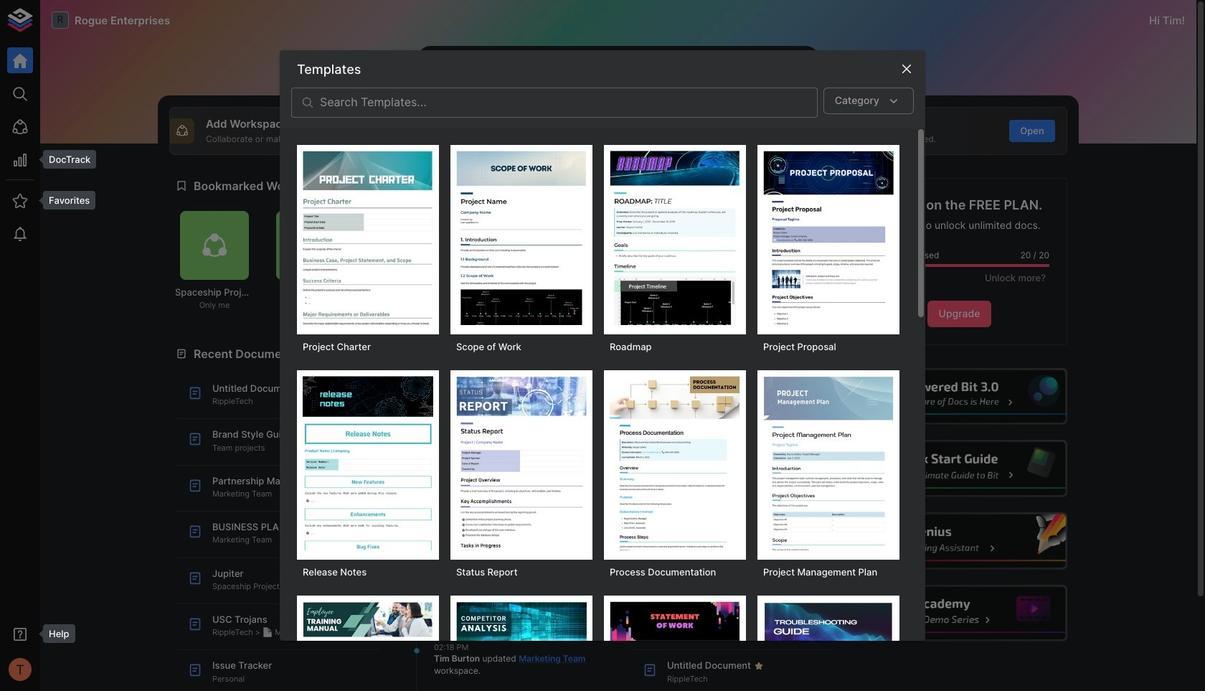 Task type: describe. For each thing, give the bounding box(es) containing it.
troubleshooting guide image
[[764, 602, 894, 691]]

Search Templates... text field
[[320, 88, 818, 118]]

process documentation image
[[610, 376, 741, 550]]

3 help image from the top
[[852, 513, 1068, 569]]



Task type: locate. For each thing, give the bounding box(es) containing it.
3 tooltip from the top
[[33, 624, 75, 643]]

project management plan image
[[764, 376, 894, 550]]

2 vertical spatial tooltip
[[33, 624, 75, 643]]

4 help image from the top
[[852, 585, 1068, 642]]

1 help image from the top
[[852, 368, 1068, 425]]

scope of work image
[[456, 151, 587, 325]]

0 vertical spatial tooltip
[[33, 150, 96, 169]]

1 vertical spatial tooltip
[[33, 191, 96, 210]]

help image
[[852, 368, 1068, 425], [852, 440, 1068, 497], [852, 513, 1068, 569], [852, 585, 1068, 642]]

1 tooltip from the top
[[33, 150, 96, 169]]

2 help image from the top
[[852, 440, 1068, 497]]

release notes image
[[303, 376, 433, 550]]

roadmap image
[[610, 151, 741, 325]]

employee training manual image
[[303, 602, 433, 691]]

2 tooltip from the top
[[33, 191, 96, 210]]

statement of work image
[[610, 602, 741, 691]]

dialog
[[280, 50, 926, 691]]

status report image
[[456, 376, 587, 550]]

tooltip
[[33, 150, 96, 169], [33, 191, 96, 210], [33, 624, 75, 643]]

competitor research report image
[[456, 602, 587, 691]]

project proposal image
[[764, 151, 894, 325]]

project charter image
[[303, 151, 433, 325]]



Task type: vqa. For each thing, say whether or not it's contained in the screenshot.
LOOK in the left of the page
no



